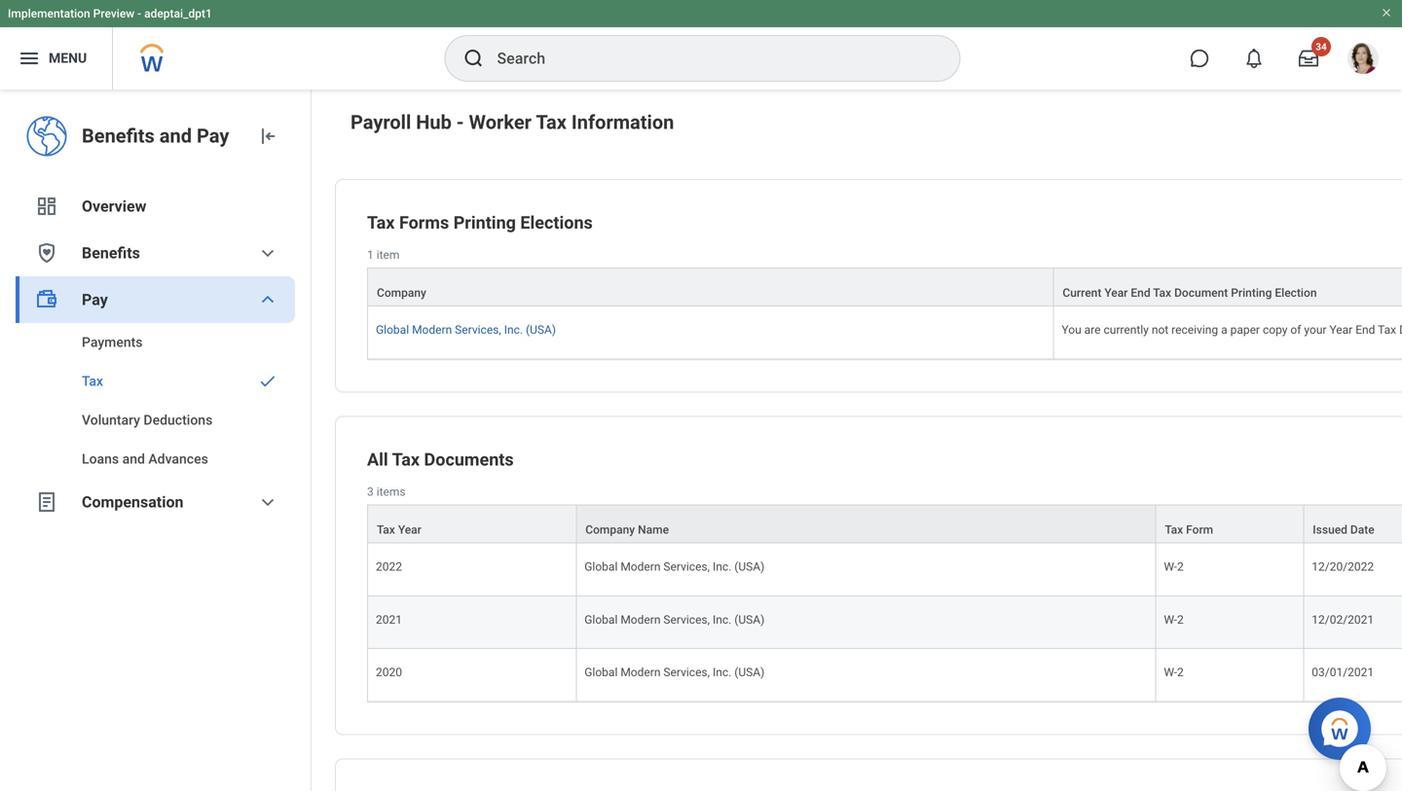 Task type: describe. For each thing, give the bounding box(es) containing it.
year for current year end tax document printing election
[[1105, 286, 1128, 300]]

you are currently not receiving a paper copy of your year end tax d
[[1062, 323, 1402, 337]]

w-2 for 12/02/2021
[[1164, 613, 1184, 627]]

loans
[[82, 451, 119, 467]]

company button
[[368, 269, 1053, 306]]

name
[[638, 523, 669, 537]]

preview
[[93, 7, 135, 20]]

2020 element
[[376, 662, 402, 680]]

year for tax year
[[398, 523, 422, 537]]

documents
[[424, 450, 514, 470]]

chevron down small image for benefits
[[256, 241, 279, 265]]

document
[[1174, 286, 1228, 300]]

modern for 03/01/2021
[[621, 666, 661, 680]]

item
[[377, 248, 400, 262]]

2021 element
[[376, 609, 402, 627]]

tax year
[[377, 523, 422, 537]]

and for pay
[[159, 125, 192, 148]]

compensation button
[[16, 479, 295, 526]]

row containing company
[[367, 268, 1402, 307]]

company name
[[585, 523, 669, 537]]

transformation import image
[[256, 125, 279, 148]]

receiving
[[1172, 323, 1218, 337]]

current year end tax document printing election
[[1063, 286, 1317, 300]]

you
[[1062, 323, 1082, 337]]

global inside "link"
[[376, 323, 409, 337]]

current year end tax document printing election button
[[1054, 269, 1402, 306]]

tax year button
[[368, 506, 576, 543]]

global modern services, inc. (usa) for 12/02/2021
[[584, 613, 765, 627]]

global modern services, inc. (usa) for 12/20/2022
[[584, 560, 765, 574]]

modern inside "link"
[[412, 323, 452, 337]]

voluntary deductions
[[82, 412, 213, 428]]

global for 03/01/2021
[[584, 666, 618, 680]]

chevron down small image for compensation
[[256, 491, 279, 514]]

(usa) inside "link"
[[526, 323, 556, 337]]

pay inside dropdown button
[[82, 291, 108, 309]]

voluntary deductions link
[[16, 401, 295, 440]]

date
[[1350, 523, 1375, 537]]

forms
[[399, 213, 449, 233]]

2 for 03/01/2021
[[1177, 666, 1184, 680]]

w- for 12/02/2021
[[1164, 613, 1177, 627]]

2022 element
[[376, 556, 402, 574]]

2022
[[376, 560, 402, 574]]

justify image
[[18, 47, 41, 70]]

2 for 12/02/2021
[[1177, 613, 1184, 627]]

all
[[367, 450, 388, 470]]

benefits image
[[35, 241, 58, 265]]

34 button
[[1287, 37, 1331, 80]]

services, inside global modern services, inc. (usa) "link"
[[455, 323, 501, 337]]

close environment banner image
[[1381, 7, 1392, 19]]

benefits for benefits
[[82, 244, 140, 262]]

dashboard image
[[35, 195, 58, 218]]

hub
[[416, 111, 452, 134]]

company name button
[[577, 506, 1155, 543]]

search image
[[462, 47, 485, 70]]

03/01/2021
[[1312, 666, 1374, 680]]

elections
[[520, 213, 593, 233]]

and for advances
[[122, 451, 145, 467]]

implementation preview -   adeptai_dpt1
[[8, 7, 212, 20]]

w- for 03/01/2021
[[1164, 666, 1177, 680]]

voluntary
[[82, 412, 140, 428]]

2021
[[376, 613, 402, 627]]

- for preview
[[137, 7, 141, 20]]

tax form
[[1165, 523, 1213, 537]]

- for hub
[[456, 111, 464, 134]]

menu banner
[[0, 0, 1402, 90]]

are
[[1084, 323, 1101, 337]]

navigation pane region
[[0, 90, 312, 792]]

1 horizontal spatial pay
[[197, 125, 229, 148]]

inbox large image
[[1299, 49, 1318, 68]]

implementation
[[8, 7, 90, 20]]

global for 12/20/2022
[[584, 560, 618, 574]]

end inside popup button
[[1131, 286, 1151, 300]]

w-2 for 03/01/2021
[[1164, 666, 1184, 680]]

overview link
[[16, 183, 295, 230]]

d
[[1399, 323, 1402, 337]]

benefits button
[[16, 230, 295, 277]]

3
[[367, 485, 374, 499]]

form
[[1186, 523, 1213, 537]]

0 vertical spatial printing
[[453, 213, 516, 233]]

a
[[1221, 323, 1228, 337]]



Task type: locate. For each thing, give the bounding box(es) containing it.
2 w- from the top
[[1164, 613, 1177, 627]]

tax right worker
[[536, 111, 567, 134]]

0 vertical spatial year
[[1105, 286, 1128, 300]]

chevron down small image
[[256, 288, 279, 312]]

year right current
[[1105, 286, 1128, 300]]

1
[[367, 248, 374, 262]]

of
[[1291, 323, 1301, 337]]

election
[[1275, 286, 1317, 300]]

end up currently
[[1131, 286, 1151, 300]]

2 row from the top
[[367, 307, 1402, 360]]

- right preview
[[137, 7, 141, 20]]

benefits inside dropdown button
[[82, 244, 140, 262]]

loans and advances link
[[16, 440, 295, 479]]

2 vertical spatial year
[[398, 523, 422, 537]]

issued date
[[1313, 523, 1375, 537]]

overview
[[82, 197, 146, 216]]

tax inside 'popup button'
[[1165, 523, 1183, 537]]

tax up 2022 element
[[377, 523, 395, 537]]

1 horizontal spatial end
[[1356, 323, 1375, 337]]

compensation
[[82, 493, 183, 512]]

Search Workday  search field
[[497, 37, 920, 80]]

1 vertical spatial 2
[[1177, 613, 1184, 627]]

issued
[[1313, 523, 1348, 537]]

copy
[[1263, 323, 1288, 337]]

year up 2022 element
[[398, 523, 422, 537]]

1 vertical spatial pay
[[82, 291, 108, 309]]

1 chevron down small image from the top
[[256, 241, 279, 265]]

0 vertical spatial 2
[[1177, 560, 1184, 574]]

(usa) for 12/20/2022
[[734, 560, 765, 574]]

tax left the d
[[1378, 323, 1396, 337]]

1 vertical spatial company
[[585, 523, 635, 537]]

company
[[377, 286, 426, 300], [585, 523, 635, 537]]

34
[[1316, 41, 1327, 53]]

- inside menu "banner"
[[137, 7, 141, 20]]

w-2 for 12/20/2022
[[1164, 560, 1184, 574]]

pay up the payments
[[82, 291, 108, 309]]

1 vertical spatial chevron down small image
[[256, 491, 279, 514]]

end left the d
[[1356, 323, 1375, 337]]

1 vertical spatial benefits
[[82, 244, 140, 262]]

row containing tax year
[[367, 505, 1402, 544]]

inc.
[[504, 323, 523, 337], [713, 560, 732, 574], [713, 613, 732, 627], [713, 666, 732, 680]]

0 horizontal spatial end
[[1131, 286, 1151, 300]]

tax right all
[[392, 450, 420, 470]]

chevron down small image inside compensation dropdown button
[[256, 491, 279, 514]]

6 row from the top
[[367, 650, 1402, 703]]

0 vertical spatial w-
[[1164, 560, 1177, 574]]

pay left transformation import icon
[[197, 125, 229, 148]]

task pay image
[[35, 288, 58, 312]]

0 horizontal spatial and
[[122, 451, 145, 467]]

payroll
[[351, 111, 411, 134]]

modern for 12/20/2022
[[621, 560, 661, 574]]

tax up voluntary
[[82, 373, 103, 389]]

row containing 2021
[[367, 597, 1402, 650]]

paper
[[1230, 323, 1260, 337]]

adeptai_dpt1
[[144, 7, 212, 20]]

0 vertical spatial company
[[377, 286, 426, 300]]

0 horizontal spatial company
[[377, 286, 426, 300]]

items
[[377, 485, 406, 499]]

tax up not
[[1153, 286, 1171, 300]]

12/20/2022
[[1312, 560, 1374, 574]]

benefits for benefits and pay
[[82, 125, 155, 148]]

0 horizontal spatial printing
[[453, 213, 516, 233]]

0 horizontal spatial -
[[137, 7, 141, 20]]

0 vertical spatial and
[[159, 125, 192, 148]]

printing
[[453, 213, 516, 233], [1231, 286, 1272, 300]]

(usa) for 12/02/2021
[[734, 613, 765, 627]]

menu
[[49, 50, 87, 66]]

payroll hub - worker tax information
[[351, 111, 674, 134]]

3 items
[[367, 485, 406, 499]]

1 w-2 from the top
[[1164, 560, 1184, 574]]

services, for 03/01/2021
[[664, 666, 710, 680]]

0 vertical spatial -
[[137, 7, 141, 20]]

benefits down 'overview'
[[82, 244, 140, 262]]

1 vertical spatial w-
[[1164, 613, 1177, 627]]

0 vertical spatial w-2
[[1164, 560, 1184, 574]]

1 vertical spatial end
[[1356, 323, 1375, 337]]

w-
[[1164, 560, 1177, 574], [1164, 613, 1177, 627], [1164, 666, 1177, 680]]

1 2 from the top
[[1177, 560, 1184, 574]]

tax
[[536, 111, 567, 134], [367, 213, 395, 233], [1153, 286, 1171, 300], [1378, 323, 1396, 337], [82, 373, 103, 389], [392, 450, 420, 470], [377, 523, 395, 537], [1165, 523, 1183, 537]]

3 2 from the top
[[1177, 666, 1184, 680]]

-
[[137, 7, 141, 20], [456, 111, 464, 134]]

- right hub
[[456, 111, 464, 134]]

1 item
[[367, 248, 400, 262]]

notifications large image
[[1244, 49, 1264, 68]]

payments
[[82, 334, 143, 351]]

and
[[159, 125, 192, 148], [122, 451, 145, 467]]

inc. for 03/01/2021
[[713, 666, 732, 680]]

end
[[1131, 286, 1151, 300], [1356, 323, 1375, 337]]

12/02/2021
[[1312, 613, 1374, 627]]

5 row from the top
[[367, 597, 1402, 650]]

3 row from the top
[[367, 505, 1402, 544]]

global modern services, inc. (usa) link
[[376, 319, 556, 337]]

menu button
[[0, 27, 112, 90]]

company for company
[[377, 286, 426, 300]]

(usa) for 03/01/2021
[[734, 666, 765, 680]]

2020
[[376, 666, 402, 680]]

and right loans
[[122, 451, 145, 467]]

1 w- from the top
[[1164, 560, 1177, 574]]

services, for 12/20/2022
[[664, 560, 710, 574]]

inc. inside "link"
[[504, 323, 523, 337]]

all tax documents
[[367, 450, 514, 470]]

0 horizontal spatial year
[[398, 523, 422, 537]]

global modern services, inc. (usa) for 03/01/2021
[[584, 666, 765, 680]]

issued date button
[[1304, 506, 1402, 543]]

current
[[1063, 286, 1102, 300]]

information
[[572, 111, 674, 134]]

company for company name
[[585, 523, 635, 537]]

tax up 1 item
[[367, 213, 395, 233]]

company left name
[[585, 523, 635, 537]]

global
[[376, 323, 409, 337], [584, 560, 618, 574], [584, 613, 618, 627], [584, 666, 618, 680]]

printing right forms
[[453, 213, 516, 233]]

1 vertical spatial and
[[122, 451, 145, 467]]

tax left form
[[1165, 523, 1183, 537]]

loans and advances
[[82, 451, 208, 467]]

2 vertical spatial w-
[[1164, 666, 1177, 680]]

1 horizontal spatial company
[[585, 523, 635, 537]]

(usa)
[[526, 323, 556, 337], [734, 560, 765, 574], [734, 613, 765, 627], [734, 666, 765, 680]]

1 horizontal spatial -
[[456, 111, 464, 134]]

pay button
[[16, 277, 295, 323]]

company inside popup button
[[585, 523, 635, 537]]

services, for 12/02/2021
[[664, 613, 710, 627]]

w- for 12/20/2022
[[1164, 560, 1177, 574]]

benefits
[[82, 125, 155, 148], [82, 244, 140, 262]]

company down item
[[377, 286, 426, 300]]

2 for 12/20/2022
[[1177, 560, 1184, 574]]

and up overview link
[[159, 125, 192, 148]]

0 vertical spatial benefits
[[82, 125, 155, 148]]

1 benefits from the top
[[82, 125, 155, 148]]

1 vertical spatial w-2
[[1164, 613, 1184, 627]]

chevron down small image
[[256, 241, 279, 265], [256, 491, 279, 514]]

2 vertical spatial 2
[[1177, 666, 1184, 680]]

3 w-2 from the top
[[1164, 666, 1184, 680]]

0 vertical spatial chevron down small image
[[256, 241, 279, 265]]

worker
[[469, 111, 532, 134]]

1 horizontal spatial and
[[159, 125, 192, 148]]

profile logan mcneil image
[[1348, 43, 1379, 78]]

row containing global modern services, inc. (usa)
[[367, 307, 1402, 360]]

tax forms printing elections
[[367, 213, 593, 233]]

2 vertical spatial w-2
[[1164, 666, 1184, 680]]

tax form button
[[1156, 506, 1303, 543]]

2 w-2 from the top
[[1164, 613, 1184, 627]]

1 vertical spatial -
[[456, 111, 464, 134]]

4 row from the top
[[367, 544, 1402, 597]]

row
[[367, 268, 1402, 307], [367, 307, 1402, 360], [367, 505, 1402, 544], [367, 544, 1402, 597], [367, 597, 1402, 650], [367, 650, 1402, 703]]

printing inside popup button
[[1231, 286, 1272, 300]]

1 horizontal spatial printing
[[1231, 286, 1272, 300]]

w-2
[[1164, 560, 1184, 574], [1164, 613, 1184, 627], [1164, 666, 1184, 680]]

0 horizontal spatial pay
[[82, 291, 108, 309]]

not
[[1152, 323, 1169, 337]]

deductions
[[144, 412, 213, 428]]

2 chevron down small image from the top
[[256, 491, 279, 514]]

your
[[1304, 323, 1327, 337]]

currently
[[1104, 323, 1149, 337]]

2 2 from the top
[[1177, 613, 1184, 627]]

services,
[[455, 323, 501, 337], [664, 560, 710, 574], [664, 613, 710, 627], [664, 666, 710, 680]]

1 horizontal spatial year
[[1105, 286, 1128, 300]]

and inside pay element
[[122, 451, 145, 467]]

printing up 'paper'
[[1231, 286, 1272, 300]]

2 horizontal spatial year
[[1330, 323, 1353, 337]]

benefits and pay
[[82, 125, 229, 148]]

year right your
[[1330, 323, 1353, 337]]

global modern services, inc. (usa)
[[376, 323, 556, 337], [584, 560, 765, 574], [584, 613, 765, 627], [584, 666, 765, 680]]

1 vertical spatial year
[[1330, 323, 1353, 337]]

tax inside pay element
[[82, 373, 103, 389]]

chevron down small image inside benefits dropdown button
[[256, 241, 279, 265]]

row containing 2022
[[367, 544, 1402, 597]]

modern
[[412, 323, 452, 337], [621, 560, 661, 574], [621, 613, 661, 627], [621, 666, 661, 680]]

year
[[1105, 286, 1128, 300], [1330, 323, 1353, 337], [398, 523, 422, 537]]

2 benefits from the top
[[82, 244, 140, 262]]

3 w- from the top
[[1164, 666, 1177, 680]]

tax link
[[16, 362, 295, 401]]

benefits up 'overview'
[[82, 125, 155, 148]]

advances
[[148, 451, 208, 467]]

company inside popup button
[[377, 286, 426, 300]]

payments link
[[16, 323, 295, 362]]

0 vertical spatial pay
[[197, 125, 229, 148]]

1 vertical spatial printing
[[1231, 286, 1272, 300]]

1 row from the top
[[367, 268, 1402, 307]]

2
[[1177, 560, 1184, 574], [1177, 613, 1184, 627], [1177, 666, 1184, 680]]

pay
[[197, 125, 229, 148], [82, 291, 108, 309]]

pay element
[[16, 323, 295, 479]]

modern for 12/02/2021
[[621, 613, 661, 627]]

check image
[[256, 372, 279, 391]]

row containing 2020
[[367, 650, 1402, 703]]

inc. for 12/02/2021
[[713, 613, 732, 627]]

document alt image
[[35, 491, 58, 514]]

global for 12/02/2021
[[584, 613, 618, 627]]

inc. for 12/20/2022
[[713, 560, 732, 574]]

benefits and pay element
[[82, 123, 241, 150]]

0 vertical spatial end
[[1131, 286, 1151, 300]]



Task type: vqa. For each thing, say whether or not it's contained in the screenshot.
cell
no



